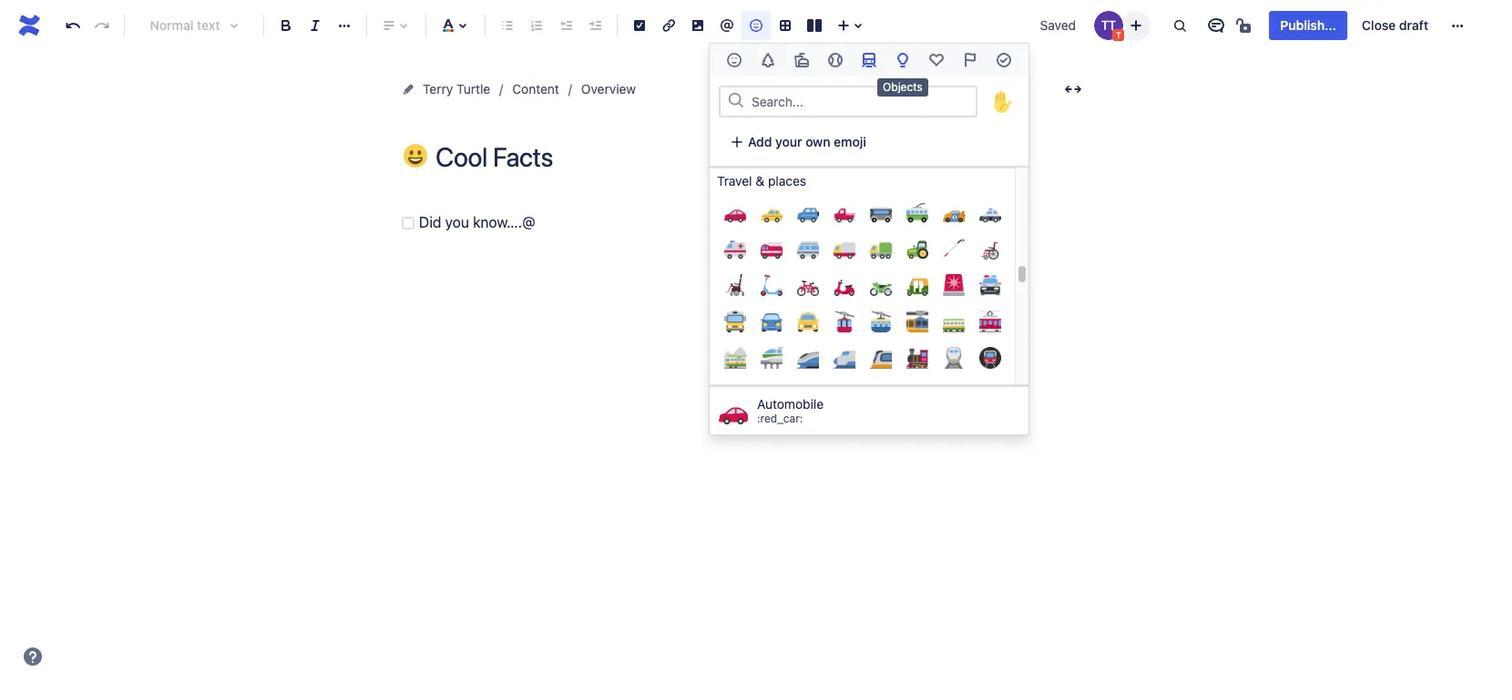 Task type: vqa. For each thing, say whether or not it's contained in the screenshot.
:red_car:
yes



Task type: locate. For each thing, give the bounding box(es) containing it.
:truck: image
[[834, 238, 856, 260]]

:rotating_light: image
[[943, 274, 965, 296]]

emoji picker dialog
[[709, 43, 1030, 436]]

travel & places grid
[[710, 168, 1029, 414]]

6 cell from the left
[[899, 377, 936, 412]]

:bullettrain_front: image
[[834, 347, 856, 369]]

:red_car: image
[[724, 201, 746, 223], [719, 396, 748, 425]]

2 cell from the left
[[753, 377, 790, 412]]

:race_car: image
[[943, 201, 965, 223]]

cell down ":light_rail:" image
[[863, 377, 899, 412]]

turtle
[[456, 81, 490, 97]]

1 cell from the left
[[717, 377, 753, 412]]

4 cell from the left
[[826, 377, 863, 412]]

:motor_scooter: image
[[834, 274, 856, 296]]

:oncoming_bus: image
[[724, 311, 746, 333]]

Emoji name field
[[746, 88, 976, 114]]

:oncoming_automobile: image
[[761, 311, 783, 333]]

add inside popup button
[[707, 113, 731, 129]]

numbered list ⌘⇧7 image
[[526, 15, 548, 36]]

add
[[707, 113, 731, 129], [748, 134, 772, 149]]

8 cell from the left
[[972, 377, 1009, 412]]

:fire_engine: image
[[761, 238, 783, 260]]

:manual_wheelchair: image
[[979, 238, 1001, 260]]

move this page image
[[401, 82, 415, 97]]

places
[[768, 173, 806, 189]]

italic ⌘i image
[[304, 15, 326, 36]]

:mountain_railway: image
[[724, 347, 746, 369]]

close draft
[[1362, 17, 1429, 33]]

bullet list ⌘⇧8 image
[[497, 15, 518, 36]]

1 horizontal spatial add
[[748, 134, 772, 149]]

own
[[806, 134, 830, 149]]

make page full-width image
[[1062, 78, 1084, 100]]

you
[[445, 214, 469, 231]]

:light_rail: image
[[870, 347, 892, 369]]

indent tab image
[[584, 15, 606, 36]]

:probing_cane: image
[[943, 238, 965, 260]]

draft
[[1399, 17, 1429, 33]]

cell down :bullettrain_side: image
[[790, 377, 826, 412]]

cell down :metro: image
[[972, 377, 1009, 412]]

add down the status
[[748, 134, 772, 149]]

did you know….@
[[419, 214, 535, 231]]

travel & places
[[717, 173, 806, 189]]

:train2: image
[[943, 347, 965, 369]]

:red_car:
[[757, 412, 803, 425]]

:railway_car: image
[[943, 311, 965, 333]]

redo ⌘⇧z image
[[91, 15, 113, 36]]

add image, video, or file image
[[687, 15, 709, 36]]

&
[[756, 173, 765, 189]]

:red_car: image down travel
[[724, 201, 746, 223]]

1 vertical spatial add
[[748, 134, 772, 149]]

Main content area, start typing to enter text. text field
[[397, 210, 1090, 235]]

publish... button
[[1270, 11, 1347, 40]]

close
[[1362, 17, 1396, 33]]

0 vertical spatial add
[[707, 113, 731, 129]]

:oncoming_police_car: image
[[979, 274, 1001, 296]]

table image
[[774, 15, 796, 36]]

:oncoming_taxi: image
[[797, 311, 819, 333]]

:bike: image
[[797, 274, 819, 296]]

terry turtle
[[423, 81, 490, 97]]

cell down :mountain_railway: image on the bottom left of page
[[717, 377, 753, 412]]

cell down ":monorail:" image
[[753, 377, 790, 412]]

cell
[[717, 377, 753, 412], [753, 377, 790, 412], [790, 377, 826, 412], [826, 377, 863, 412], [863, 377, 899, 412], [899, 377, 936, 412], [936, 377, 972, 412], [972, 377, 1009, 412]]

:motorized_wheelchair: image
[[724, 274, 746, 296]]

your
[[775, 134, 802, 149]]

5 cell from the left
[[863, 377, 899, 412]]

cell down :train2: image
[[936, 377, 972, 412]]

:train: image
[[979, 311, 1001, 333]]

confluence image
[[15, 11, 44, 40], [15, 11, 44, 40]]

:red_car: image left :red_car:
[[719, 396, 748, 425]]

:articulated_lorry: image
[[870, 238, 892, 260]]

outdent ⇧tab image
[[555, 15, 577, 36]]

nature image
[[757, 49, 779, 71]]

:red_car: image
[[719, 396, 748, 425]]

add left the status
[[707, 113, 731, 129]]

0 horizontal spatial add
[[707, 113, 731, 129]]

terry
[[423, 81, 453, 97]]

:taxi: image
[[761, 201, 783, 223]]

7 cell from the left
[[936, 377, 972, 412]]

add inside button
[[748, 134, 772, 149]]

add status
[[707, 113, 772, 129]]

0 vertical spatial :red_car: image
[[724, 201, 746, 223]]

cell down :bullettrain_front: icon
[[826, 377, 863, 412]]

cell down the :steam_locomotive: icon
[[899, 377, 936, 412]]

:pickup_truck: image
[[834, 201, 856, 223]]

symbols image
[[926, 49, 948, 71]]



Task type: describe. For each thing, give the bounding box(es) containing it.
automobile :red_car:
[[757, 396, 824, 425]]

objects image
[[892, 49, 914, 71]]

:suspension_railway: image
[[907, 311, 928, 333]]

status
[[735, 113, 772, 129]]

more formatting image
[[333, 15, 355, 36]]

:monorail: image
[[761, 347, 783, 369]]

objects
[[883, 80, 923, 94]]

add for add status
[[707, 113, 731, 129]]

bold ⌘b image
[[275, 15, 297, 36]]

choose an emoji category tab list
[[710, 44, 1029, 77]]

:tractor: image
[[907, 238, 928, 260]]

food & drink image
[[791, 49, 812, 71]]

:minibus: image
[[797, 238, 819, 260]]

saved
[[1040, 17, 1076, 33]]

more image
[[1447, 15, 1469, 36]]

:ambulance: image
[[724, 238, 746, 260]]

emojis actions and list panel tab panel
[[710, 77, 1029, 414]]

activity image
[[824, 49, 846, 71]]

productivity image
[[993, 49, 1015, 71]]

add your own emoji button
[[719, 128, 877, 157]]

help image
[[22, 646, 44, 668]]

:raised_hand: image
[[987, 85, 1020, 118]]

mention image
[[716, 15, 738, 36]]

:bus: image
[[870, 201, 892, 223]]

:steam_locomotive: image
[[907, 347, 928, 369]]

overview link
[[581, 78, 636, 100]]

:scooter: image
[[761, 274, 783, 296]]

:metro: image
[[979, 347, 1001, 369]]

travel & places image
[[858, 49, 880, 71]]

undo ⌘z image
[[62, 15, 84, 36]]

people image
[[723, 49, 745, 71]]

content link
[[512, 78, 559, 100]]

3 cell from the left
[[790, 377, 826, 412]]

terry turtle link
[[423, 78, 490, 100]]

travel
[[717, 173, 752, 189]]

no restrictions image
[[1235, 15, 1257, 36]]

emoji
[[834, 134, 866, 149]]

:auto_rickshaw: image
[[907, 274, 928, 296]]

objects tooltip
[[877, 78, 928, 96]]

terry turtle image
[[1095, 11, 1124, 40]]

flags image
[[960, 49, 982, 71]]

:grinning: image
[[404, 144, 427, 168]]

:bullettrain_side: image
[[797, 347, 819, 369]]

add for add your own emoji
[[748, 134, 772, 149]]

:aerial_tramway: image
[[834, 311, 856, 333]]

Give this page a title text field
[[436, 142, 1090, 172]]

publish...
[[1280, 17, 1336, 33]]

did
[[419, 214, 441, 231]]

know….@
[[473, 214, 535, 231]]

emoji image
[[745, 15, 767, 36]]

find and replace image
[[1169, 15, 1191, 36]]

close draft button
[[1351, 11, 1440, 40]]

automobile
[[757, 396, 824, 412]]

comment icon image
[[1206, 15, 1228, 36]]

overview
[[581, 81, 636, 97]]

link image
[[658, 15, 680, 36]]

:motorcycle: image
[[870, 274, 892, 296]]

add status button
[[678, 111, 783, 132]]

1 vertical spatial :red_car: image
[[719, 396, 748, 425]]

invite to edit image
[[1126, 14, 1147, 36]]

content
[[512, 81, 559, 97]]

:blue_car: image
[[797, 201, 819, 223]]

:grinning: image
[[404, 144, 427, 168]]

add your own emoji
[[748, 134, 866, 149]]

:police_car: image
[[979, 201, 1001, 223]]

:raised_hand: image
[[992, 91, 1014, 113]]

:trolleybus: image
[[907, 201, 928, 223]]

layouts image
[[804, 15, 825, 36]]

action item image
[[629, 15, 651, 36]]

:mountain_cableway: image
[[870, 311, 892, 333]]



